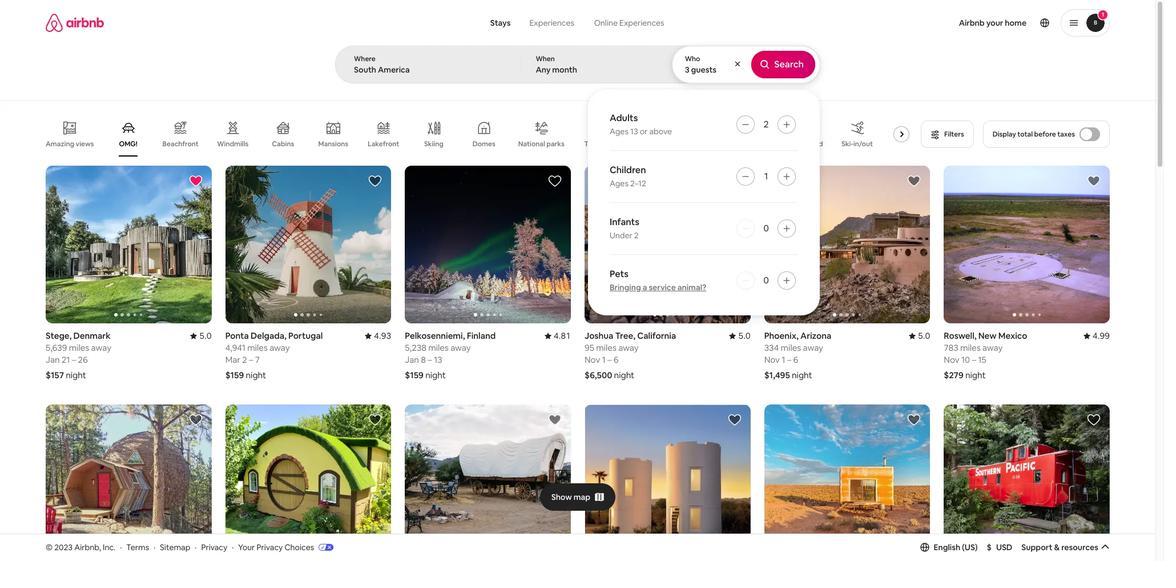 Task type: vqa. For each thing, say whether or not it's contained in the screenshot.


Task type: describe. For each thing, give the bounding box(es) containing it.
miles inside joshua tree, california 95 miles away nov 1 – 6 $6,500 night
[[597, 342, 617, 353]]

add to wishlist: cedar city, utah image
[[369, 413, 382, 427]]

2 horizontal spatial 2
[[764, 118, 769, 130]]

add to wishlist: sandy valley, nevada image
[[548, 413, 562, 427]]

california
[[638, 330, 677, 341]]

guests
[[692, 65, 717, 75]]

1 inside dropdown button
[[1102, 11, 1105, 18]]

21
[[62, 354, 70, 365]]

away inside joshua tree, california 95 miles away nov 1 – 6 $6,500 night
[[619, 342, 639, 353]]

joshua tree, california 95 miles away nov 1 – 6 $6,500 night
[[585, 330, 677, 381]]

4.99 out of 5 average rating image
[[1084, 330, 1111, 341]]

stays tab panel
[[335, 46, 821, 315]]

nov inside phoenix, arizona 334 miles away nov 1 – 6 $1,495 night
[[765, 354, 780, 365]]

phoenix,
[[765, 330, 799, 341]]

4.93
[[374, 330, 392, 341]]

none search field containing adults
[[335, 0, 821, 315]]

8
[[421, 354, 426, 365]]

add to wishlist: pelkosenniemi, finland image
[[548, 174, 562, 188]]

views
[[76, 139, 94, 148]]

joshua
[[585, 330, 614, 341]]

national
[[519, 139, 545, 148]]

before
[[1035, 130, 1057, 139]]

infants
[[610, 216, 640, 228]]

4.99
[[1093, 330, 1111, 341]]

2 inside ponta delgada, portugal 4,941 miles away mar 2 – 7 $159 night
[[242, 354, 247, 365]]

usd
[[997, 542, 1013, 552]]

english (us) button
[[921, 542, 978, 552]]

privacy link
[[201, 542, 228, 552]]

what can we help you find? tab list
[[481, 11, 584, 34]]

map
[[574, 492, 591, 502]]

airbnb
[[960, 18, 985, 28]]

pelkosenniemi, finland 5,238 miles away jan 8 – 13 $159 night
[[405, 330, 496, 381]]

omg!
[[119, 139, 138, 149]]

sitemap link
[[160, 542, 190, 552]]

away inside "roswell, new mexico 783 miles away nov 10 – 15 $279 night"
[[983, 342, 1003, 353]]

bringing a service animal? button
[[610, 282, 707, 293]]

support & resources
[[1022, 542, 1099, 552]]

remove from wishlist: joshua tree, california image
[[728, 174, 742, 188]]

10
[[962, 354, 971, 365]]

add to wishlist: bend, oregon image
[[189, 413, 203, 427]]

ages for adults
[[610, 126, 629, 137]]

15
[[979, 354, 987, 365]]

night inside ponta delgada, portugal 4,941 miles away mar 2 – 7 $159 night
[[246, 370, 266, 381]]

bringing
[[610, 282, 641, 293]]

online experiences link
[[584, 11, 675, 34]]

4,941
[[225, 342, 246, 353]]

– inside joshua tree, california 95 miles away nov 1 – 6 $6,500 night
[[608, 354, 612, 365]]

resources
[[1062, 542, 1099, 552]]

english
[[934, 542, 961, 552]]

away inside ponta delgada, portugal 4,941 miles away mar 2 – 7 $159 night
[[270, 342, 290, 353]]

design
[[688, 139, 711, 149]]

beachfront
[[163, 139, 199, 149]]

national parks
[[519, 139, 565, 148]]

miles inside phoenix, arizona 334 miles away nov 1 – 6 $1,495 night
[[781, 342, 802, 353]]

$
[[988, 542, 992, 552]]

month
[[553, 65, 578, 75]]

any
[[536, 65, 551, 75]]

taxes
[[1058, 130, 1076, 139]]

stege,
[[46, 330, 72, 341]]

phoenix, arizona 334 miles away nov 1 – 6 $1,495 night
[[765, 330, 832, 381]]

your
[[238, 542, 255, 552]]

home
[[1006, 18, 1027, 28]]

total
[[1018, 130, 1033, 139]]

airbnb,
[[74, 542, 101, 552]]

4.81 out of 5 average rating image
[[545, 330, 571, 341]]

support
[[1022, 542, 1053, 552]]

airbnb your home
[[960, 18, 1027, 28]]

mexico
[[999, 330, 1028, 341]]

ponta
[[225, 330, 249, 341]]

terms · sitemap · privacy
[[126, 542, 228, 552]]

5.0 out of 5 average rating image for phoenix, arizona 334 miles away nov 1 – 6 $1,495 night
[[909, 330, 931, 341]]

nov for 95
[[585, 354, 601, 365]]

castles
[[738, 139, 762, 149]]

arizona
[[801, 330, 832, 341]]

when
[[536, 54, 555, 63]]

– inside pelkosenniemi, finland 5,238 miles away jan 8 – 13 $159 night
[[428, 354, 432, 365]]

ski-
[[842, 139, 854, 149]]

26
[[78, 354, 88, 365]]

$279
[[945, 370, 964, 381]]

night inside pelkosenniemi, finland 5,238 miles away jan 8 – 13 $159 night
[[426, 370, 446, 381]]

5.0 out of 5 average rating image
[[730, 330, 751, 341]]

off-
[[784, 139, 797, 148]]

5.0 for phoenix, arizona 334 miles away nov 1 – 6 $1,495 night
[[919, 330, 931, 341]]

terms link
[[126, 542, 149, 552]]

grid
[[811, 139, 824, 148]]

$1,495
[[765, 370, 791, 381]]

away inside phoenix, arizona 334 miles away nov 1 – 6 $1,495 night
[[804, 342, 824, 353]]

children
[[610, 164, 646, 176]]

1 · from the left
[[120, 542, 122, 552]]

ski-in/out
[[842, 139, 874, 149]]

roswell,
[[945, 330, 977, 341]]

3 · from the left
[[195, 542, 197, 552]]

above
[[650, 126, 672, 137]]

treehouses
[[892, 139, 929, 149]]

in/out
[[854, 139, 874, 149]]

$ usd
[[988, 542, 1013, 552]]

miles inside "roswell, new mexico 783 miles away nov 10 – 15 $279 night"
[[961, 342, 981, 353]]

group containing amazing views
[[46, 112, 929, 157]]

airbnb your home link
[[953, 11, 1034, 35]]

show map button
[[540, 483, 616, 511]]

english (us)
[[934, 542, 978, 552]]

away inside the stege, denmark 5,639 miles away jan 21 – 26 $157 night
[[91, 342, 111, 353]]

2 · from the left
[[154, 542, 156, 552]]

roswell, new mexico 783 miles away nov 10 – 15 $279 night
[[945, 330, 1028, 381]]

experiences inside online experiences link
[[620, 18, 665, 28]]

delgada,
[[251, 330, 287, 341]]

2023
[[54, 542, 73, 552]]



Task type: locate. For each thing, give the bounding box(es) containing it.
2 ages from the top
[[610, 178, 629, 189]]

night inside joshua tree, california 95 miles away nov 1 – 6 $6,500 night
[[614, 370, 635, 381]]

adults ages 13 or above
[[610, 112, 672, 137]]

ages down adults
[[610, 126, 629, 137]]

Where field
[[354, 65, 504, 75]]

0 for pets
[[764, 274, 769, 286]]

2 6 from the left
[[794, 354, 799, 365]]

display total before taxes
[[993, 130, 1076, 139]]

miles up 10
[[961, 342, 981, 353]]

who 3 guests
[[685, 54, 717, 75]]

–
[[72, 354, 76, 365], [608, 354, 612, 365], [249, 354, 253, 365], [428, 354, 432, 365], [788, 354, 792, 365], [973, 354, 977, 365]]

1 horizontal spatial 5.0 out of 5 average rating image
[[909, 330, 931, 341]]

0 horizontal spatial 13
[[434, 354, 443, 365]]

2 experiences from the left
[[620, 18, 665, 28]]

©
[[46, 542, 53, 552]]

– left 7
[[249, 354, 253, 365]]

night
[[66, 370, 86, 381], [614, 370, 635, 381], [246, 370, 266, 381], [426, 370, 446, 381], [792, 370, 813, 381], [966, 370, 986, 381]]

filters button
[[922, 121, 974, 148]]

1 ages from the top
[[610, 126, 629, 137]]

1 vertical spatial 0
[[764, 274, 769, 286]]

jan inside the stege, denmark 5,639 miles away jan 21 – 26 $157 night
[[46, 354, 60, 365]]

choices
[[285, 542, 314, 552]]

13 left or on the right of page
[[631, 126, 638, 137]]

jan
[[46, 354, 60, 365], [405, 354, 419, 365]]

6 – from the left
[[973, 354, 977, 365]]

1 vertical spatial ages
[[610, 178, 629, 189]]

1 horizontal spatial $159
[[405, 370, 424, 381]]

2 5.0 from the left
[[739, 330, 751, 341]]

1 horizontal spatial 6
[[794, 354, 799, 365]]

2 vertical spatial 2
[[242, 354, 247, 365]]

terms
[[126, 542, 149, 552]]

stays
[[491, 18, 511, 28]]

add to wishlist: page, arizona image
[[908, 413, 922, 427]]

– inside the stege, denmark 5,639 miles away jan 21 – 26 $157 night
[[72, 354, 76, 365]]

mansions
[[318, 139, 349, 149]]

group
[[46, 112, 929, 157], [46, 166, 212, 323], [225, 166, 392, 323], [405, 166, 737, 323], [585, 166, 751, 323], [765, 166, 931, 323], [945, 166, 1111, 323], [46, 405, 212, 561], [225, 405, 392, 561], [405, 405, 571, 561], [585, 405, 751, 561], [765, 405, 931, 561], [945, 405, 1111, 561]]

· left your
[[232, 542, 234, 552]]

children ages 2–12
[[610, 164, 647, 189]]

0 horizontal spatial experiences
[[530, 18, 575, 28]]

the-
[[797, 139, 811, 148]]

animal?
[[678, 282, 707, 293]]

display total before taxes button
[[984, 121, 1111, 148]]

– up $6,500
[[608, 354, 612, 365]]

away down delgada, at left bottom
[[270, 342, 290, 353]]

jan down 5,639
[[46, 354, 60, 365]]

5.0
[[200, 330, 212, 341], [739, 330, 751, 341], [919, 330, 931, 341]]

2 0 from the top
[[764, 274, 769, 286]]

a-
[[634, 139, 642, 149]]

away down denmark
[[91, 342, 111, 353]]

1 horizontal spatial 5.0
[[739, 330, 751, 341]]

miles inside the stege, denmark 5,639 miles away jan 21 – 26 $157 night
[[69, 342, 89, 353]]

0 vertical spatial 13
[[631, 126, 638, 137]]

miles up 26
[[69, 342, 89, 353]]

5.0 left ponta
[[200, 330, 212, 341]]

6 inside phoenix, arizona 334 miles away nov 1 – 6 $1,495 night
[[794, 354, 799, 365]]

add to wishlist: joshua tree, california image
[[728, 413, 742, 427]]

ponta delgada, portugal 4,941 miles away mar 2 – 7 $159 night
[[225, 330, 323, 381]]

windmills
[[217, 139, 249, 149]]

privacy left your
[[201, 542, 228, 552]]

2 jan from the left
[[405, 354, 419, 365]]

0 vertical spatial ages
[[610, 126, 629, 137]]

when any month
[[536, 54, 578, 75]]

0 horizontal spatial nov
[[585, 354, 601, 365]]

0 horizontal spatial $159
[[225, 370, 244, 381]]

3 5.0 from the left
[[919, 330, 931, 341]]

profile element
[[692, 0, 1111, 46]]

4 – from the left
[[428, 354, 432, 365]]

5 away from the left
[[804, 342, 824, 353]]

jan for jan 8 – 13
[[405, 354, 419, 365]]

0 horizontal spatial 5.0 out of 5 average rating image
[[190, 330, 212, 341]]

1 horizontal spatial 2
[[635, 230, 639, 241]]

© 2023 airbnb, inc. ·
[[46, 542, 122, 552]]

2 miles from the left
[[597, 342, 617, 353]]

1 – from the left
[[72, 354, 76, 365]]

2 night from the left
[[614, 370, 635, 381]]

your
[[987, 18, 1004, 28]]

None search field
[[335, 0, 821, 315]]

amazing views
[[46, 139, 94, 148]]

lakefront
[[368, 139, 400, 149]]

1 horizontal spatial 13
[[631, 126, 638, 137]]

6 away from the left
[[983, 342, 1003, 353]]

1 away from the left
[[91, 342, 111, 353]]

– right 8
[[428, 354, 432, 365]]

miles inside pelkosenniemi, finland 5,238 miles away jan 8 – 13 $159 night
[[429, 342, 449, 353]]

1
[[1102, 11, 1105, 18], [765, 170, 769, 182], [602, 354, 606, 365], [782, 354, 786, 365]]

add to wishlist: roswell, new mexico image
[[1088, 174, 1101, 188]]

(us)
[[963, 542, 978, 552]]

ages inside children ages 2–12
[[610, 178, 629, 189]]

3 – from the left
[[249, 354, 253, 365]]

miles up 7
[[247, 342, 268, 353]]

4 away from the left
[[451, 342, 471, 353]]

1 inside stays tab panel
[[765, 170, 769, 182]]

new
[[979, 330, 997, 341]]

2 horizontal spatial nov
[[945, 354, 960, 365]]

· right "terms"
[[154, 542, 156, 552]]

nov inside joshua tree, california 95 miles away nov 1 – 6 $6,500 night
[[585, 354, 601, 365]]

where
[[354, 54, 376, 63]]

4 · from the left
[[232, 542, 234, 552]]

who
[[685, 54, 701, 63]]

add to wishlist: ponta delgada, portugal image
[[369, 174, 382, 188]]

filters
[[945, 130, 965, 139]]

1 horizontal spatial nov
[[765, 354, 780, 365]]

experiences right online
[[620, 18, 665, 28]]

add to wishlist: cupertino, california image
[[1088, 413, 1101, 427]]

privacy inside 'link'
[[257, 542, 283, 552]]

away down tree,
[[619, 342, 639, 353]]

· right inc.
[[120, 542, 122, 552]]

1 jan from the left
[[46, 354, 60, 365]]

jan inside pelkosenniemi, finland 5,238 miles away jan 8 – 13 $159 night
[[405, 354, 419, 365]]

1 5.0 from the left
[[200, 330, 212, 341]]

5 night from the left
[[792, 370, 813, 381]]

$159 inside ponta delgada, portugal 4,941 miles away mar 2 – 7 $159 night
[[225, 370, 244, 381]]

nov for 783
[[945, 354, 960, 365]]

334
[[765, 342, 779, 353]]

night right $1,495
[[792, 370, 813, 381]]

2 horizontal spatial 5.0
[[919, 330, 931, 341]]

away down finland
[[451, 342, 471, 353]]

experiences
[[530, 18, 575, 28], [620, 18, 665, 28]]

$159
[[225, 370, 244, 381], [405, 370, 424, 381]]

4 night from the left
[[426, 370, 446, 381]]

0 horizontal spatial 2
[[242, 354, 247, 365]]

5.0 for joshua tree, california 95 miles away nov 1 – 6 $6,500 night
[[739, 330, 751, 341]]

away down new
[[983, 342, 1003, 353]]

privacy right your
[[257, 542, 283, 552]]

jan for jan 21 – 26
[[46, 354, 60, 365]]

parks
[[547, 139, 565, 148]]

$159 down 8
[[405, 370, 424, 381]]

trending
[[585, 139, 613, 149]]

5.0 out of 5 average rating image
[[190, 330, 212, 341], [909, 330, 931, 341]]

1 vertical spatial 13
[[434, 354, 443, 365]]

nov down 334
[[765, 354, 780, 365]]

1 horizontal spatial jan
[[405, 354, 419, 365]]

5.0 for stege, denmark 5,639 miles away jan 21 – 26 $157 night
[[200, 330, 212, 341]]

0 horizontal spatial privacy
[[201, 542, 228, 552]]

2 nov from the left
[[765, 354, 780, 365]]

infants under 2
[[610, 216, 640, 241]]

2 – from the left
[[608, 354, 612, 365]]

6 down tree,
[[614, 354, 619, 365]]

2 away from the left
[[619, 342, 639, 353]]

frames
[[642, 139, 664, 149]]

mar
[[225, 354, 240, 365]]

2 privacy from the left
[[257, 542, 283, 552]]

nov inside "roswell, new mexico 783 miles away nov 10 – 15 $279 night"
[[945, 354, 960, 365]]

adults
[[610, 112, 638, 124]]

cabins
[[272, 139, 294, 149]]

– inside phoenix, arizona 334 miles away nov 1 – 6 $1,495 night
[[788, 354, 792, 365]]

pets bringing a service animal?
[[610, 268, 707, 293]]

6
[[614, 354, 619, 365], [794, 354, 799, 365]]

0 horizontal spatial 6
[[614, 354, 619, 365]]

– up $1,495
[[788, 354, 792, 365]]

1 miles from the left
[[69, 342, 89, 353]]

6 night from the left
[[966, 370, 986, 381]]

6 down "phoenix,"
[[794, 354, 799, 365]]

1 inside phoenix, arizona 334 miles away nov 1 – 6 $1,495 night
[[782, 354, 786, 365]]

0 horizontal spatial 5.0
[[200, 330, 212, 341]]

2 5.0 out of 5 average rating image from the left
[[909, 330, 931, 341]]

pelkosenniemi,
[[405, 330, 465, 341]]

jan left 8
[[405, 354, 419, 365]]

1 horizontal spatial privacy
[[257, 542, 283, 552]]

night down 7
[[246, 370, 266, 381]]

denmark
[[73, 330, 111, 341]]

5.0 out of 5 average rating image left ponta
[[190, 330, 212, 341]]

$159 down mar
[[225, 370, 244, 381]]

13 inside adults ages 13 or above
[[631, 126, 638, 137]]

0 vertical spatial 0
[[764, 222, 769, 234]]

13 right 8
[[434, 354, 443, 365]]

away down arizona
[[804, 342, 824, 353]]

ages down the children
[[610, 178, 629, 189]]

sitemap
[[160, 542, 190, 552]]

3 miles from the left
[[247, 342, 268, 353]]

5,238
[[405, 342, 427, 353]]

2–12
[[631, 178, 647, 189]]

– right 21
[[72, 354, 76, 365]]

1 experiences from the left
[[530, 18, 575, 28]]

service
[[649, 282, 676, 293]]

– left the 15
[[973, 354, 977, 365]]

$6,500
[[585, 370, 613, 381]]

experiences up the when
[[530, 18, 575, 28]]

2 inside "infants under 2"
[[635, 230, 639, 241]]

night right $6,500
[[614, 370, 635, 381]]

0 horizontal spatial jan
[[46, 354, 60, 365]]

stays button
[[481, 11, 520, 34]]

display
[[993, 130, 1017, 139]]

·
[[120, 542, 122, 552], [154, 542, 156, 552], [195, 542, 197, 552], [232, 542, 234, 552]]

4.93 out of 5 average rating image
[[365, 330, 392, 341]]

1 6 from the left
[[614, 354, 619, 365]]

· left privacy link
[[195, 542, 197, 552]]

nov down 783
[[945, 354, 960, 365]]

1 $159 from the left
[[225, 370, 244, 381]]

nov down 95
[[585, 354, 601, 365]]

1 privacy from the left
[[201, 542, 228, 552]]

5,639
[[46, 342, 67, 353]]

your privacy choices link
[[238, 542, 334, 553]]

1 0 from the top
[[764, 222, 769, 234]]

6 miles from the left
[[961, 342, 981, 353]]

night down 26
[[66, 370, 86, 381]]

3 nov from the left
[[945, 354, 960, 365]]

night inside the stege, denmark 5,639 miles away jan 21 – 26 $157 night
[[66, 370, 86, 381]]

night inside phoenix, arizona 334 miles away nov 1 – 6 $1,495 night
[[792, 370, 813, 381]]

5.0 out of 5 average rating image for stege, denmark 5,639 miles away jan 21 – 26 $157 night
[[190, 330, 212, 341]]

night inside "roswell, new mexico 783 miles away nov 10 – 15 $279 night"
[[966, 370, 986, 381]]

night down 8
[[426, 370, 446, 381]]

online experiences
[[595, 18, 665, 28]]

1 inside joshua tree, california 95 miles away nov 1 – 6 $6,500 night
[[602, 354, 606, 365]]

3 away from the left
[[270, 342, 290, 353]]

portugal
[[288, 330, 323, 341]]

miles down pelkosenniemi, at the bottom of page
[[429, 342, 449, 353]]

nov
[[585, 354, 601, 365], [765, 354, 780, 365], [945, 354, 960, 365]]

miles inside ponta delgada, portugal 4,941 miles away mar 2 – 7 $159 night
[[247, 342, 268, 353]]

7
[[255, 354, 260, 365]]

– inside ponta delgada, portugal 4,941 miles away mar 2 – 7 $159 night
[[249, 354, 253, 365]]

miles down joshua
[[597, 342, 617, 353]]

1 horizontal spatial experiences
[[620, 18, 665, 28]]

1 nov from the left
[[585, 354, 601, 365]]

5.0 out of 5 average rating image left roswell,
[[909, 330, 931, 341]]

night down the 15
[[966, 370, 986, 381]]

1 button
[[1061, 9, 1111, 37]]

$159 inside pelkosenniemi, finland 5,238 miles away jan 8 – 13 $159 night
[[405, 370, 424, 381]]

miles down "phoenix,"
[[781, 342, 802, 353]]

0 vertical spatial 2
[[764, 118, 769, 130]]

show
[[552, 492, 572, 502]]

off-the-grid
[[784, 139, 824, 148]]

&
[[1055, 542, 1060, 552]]

5 miles from the left
[[781, 342, 802, 353]]

4 miles from the left
[[429, 342, 449, 353]]

stege, denmark 5,639 miles away jan 21 – 26 $157 night
[[46, 330, 111, 381]]

13 inside pelkosenniemi, finland 5,238 miles away jan 8 – 13 $159 night
[[434, 354, 443, 365]]

add to wishlist: phoenix, arizona image
[[908, 174, 922, 188]]

experiences inside experiences button
[[530, 18, 575, 28]]

1 vertical spatial 2
[[635, 230, 639, 241]]

5 – from the left
[[788, 354, 792, 365]]

3 night from the left
[[246, 370, 266, 381]]

remove from wishlist: stege, denmark image
[[189, 174, 203, 188]]

your privacy choices
[[238, 542, 314, 552]]

1 night from the left
[[66, 370, 86, 381]]

5.0 left "phoenix,"
[[739, 330, 751, 341]]

2 $159 from the left
[[405, 370, 424, 381]]

inc.
[[103, 542, 116, 552]]

ages inside adults ages 13 or above
[[610, 126, 629, 137]]

1 5.0 out of 5 average rating image from the left
[[190, 330, 212, 341]]

ages for children
[[610, 178, 629, 189]]

away inside pelkosenniemi, finland 5,238 miles away jan 8 – 13 $159 night
[[451, 342, 471, 353]]

tree,
[[616, 330, 636, 341]]

0 for infants
[[764, 222, 769, 234]]

5.0 left roswell,
[[919, 330, 931, 341]]

3
[[685, 65, 690, 75]]

– inside "roswell, new mexico 783 miles away nov 10 – 15 $279 night"
[[973, 354, 977, 365]]

6 inside joshua tree, california 95 miles away nov 1 – 6 $6,500 night
[[614, 354, 619, 365]]



